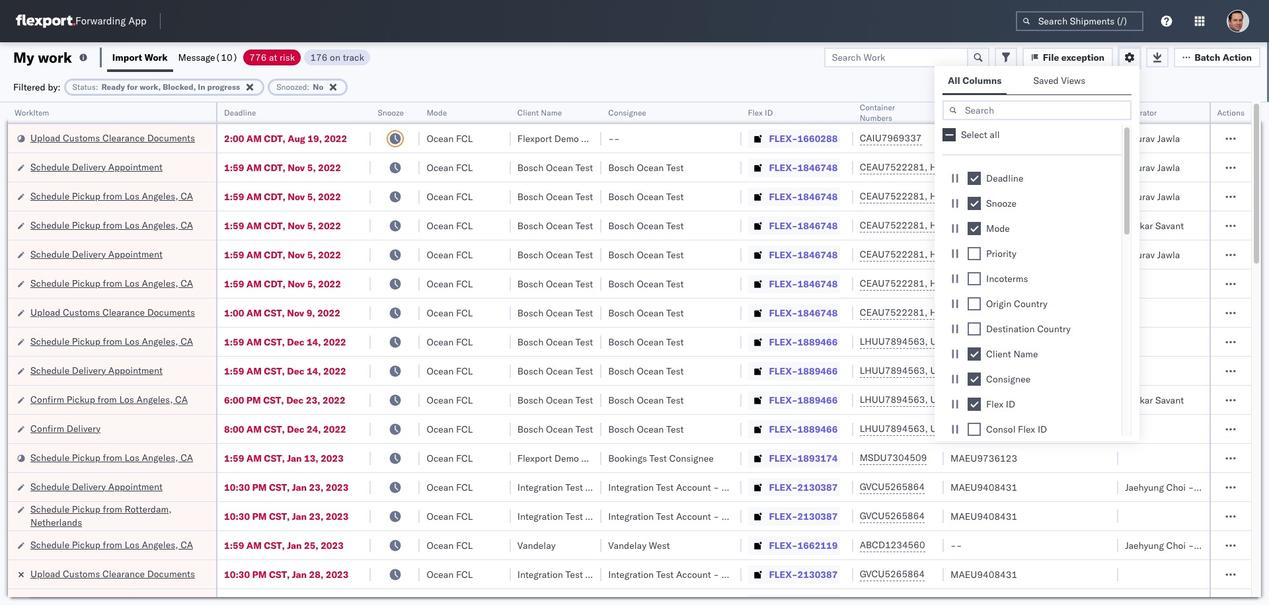 Task type: locate. For each thing, give the bounding box(es) containing it.
2 lhuu7894563, from the top
[[860, 365, 928, 377]]

operator
[[1126, 108, 1158, 118]]

track
[[343, 51, 364, 63]]

-
[[609, 133, 614, 145], [614, 133, 620, 145], [714, 482, 720, 494], [1189, 482, 1195, 494], [714, 511, 720, 523], [951, 540, 957, 552], [957, 540, 963, 552], [714, 569, 720, 581]]

3 flex-1889466 from the top
[[770, 395, 838, 406]]

2 schedule from the top
[[30, 190, 70, 202]]

action
[[1223, 51, 1253, 63]]

flex-1889466 for confirm pickup from los angeles, ca
[[770, 395, 838, 406]]

2 vertical spatial id
[[1038, 424, 1048, 436]]

8:00
[[224, 424, 244, 436]]

None checkbox
[[968, 172, 981, 185], [968, 197, 981, 210], [968, 247, 981, 261], [968, 298, 981, 311], [968, 348, 981, 361], [968, 373, 981, 386], [968, 398, 981, 411], [968, 172, 981, 185], [968, 197, 981, 210], [968, 247, 981, 261], [968, 298, 981, 311], [968, 348, 981, 361], [968, 373, 981, 386], [968, 398, 981, 411]]

2 vertical spatial integration
[[609, 569, 654, 581]]

los for 1st schedule pickup from los angeles, ca link from the bottom of the page
[[125, 539, 139, 551]]

2 vertical spatial 2130387
[[798, 569, 838, 581]]

0 vertical spatial omkar savant
[[1126, 220, 1185, 232]]

cst, up 8:00 am cst, dec 24, 2022
[[263, 395, 284, 406]]

dec up 8:00 am cst, dec 24, 2022
[[286, 395, 304, 406]]

pickup for confirm pickup from los angeles, ca link
[[67, 394, 95, 406]]

gvcu5265864 down msdu7304509
[[860, 481, 925, 493]]

customs for second 'upload customs clearance documents' button from the bottom of the page
[[63, 132, 100, 144]]

14, up 6:00 pm cst, dec 23, 2022 on the left bottom of the page
[[307, 365, 321, 377]]

lagerfeld up flex-1662119
[[741, 511, 781, 523]]

ca for fourth schedule pickup from los angeles, ca link from the bottom of the page
[[181, 277, 193, 289]]

6 1:59 from the top
[[224, 336, 244, 348]]

0 vertical spatial flex id
[[748, 108, 773, 118]]

name
[[541, 108, 562, 118], [1014, 349, 1039, 360]]

flex-1889466 button
[[748, 333, 841, 352], [748, 333, 841, 352], [748, 362, 841, 381], [748, 362, 841, 381], [748, 391, 841, 410], [748, 391, 841, 410], [748, 420, 841, 439], [748, 420, 841, 439]]

176 on track
[[310, 51, 364, 63]]

resize handle column header for mbl/mawb numbers
[[1103, 103, 1119, 606]]

1846748 for 5th schedule pickup from los angeles, ca link from the bottom of the page
[[798, 220, 838, 232]]

3 lhuu7894563, from the top
[[860, 394, 928, 406]]

jaehyung
[[1126, 482, 1165, 494]]

savant for lhuu7894563, uetu5238478
[[1156, 395, 1185, 406]]

2 10:30 from the top
[[224, 511, 250, 523]]

schedule pickup from los angeles, ca for first schedule pickup from los angeles, ca link
[[30, 190, 193, 202]]

1889466 for schedule delivery appointment
[[798, 365, 838, 377]]

1 vertical spatial account
[[677, 511, 711, 523]]

: left ready
[[96, 82, 98, 92]]

exception
[[1062, 51, 1105, 63]]

10:30 pm cst, jan 23, 2023 down "1:59 am cst, jan 13, 2023"
[[224, 482, 349, 494]]

10:30 pm cst, jan 23, 2023
[[224, 482, 349, 494], [224, 511, 349, 523]]

country for destination country
[[1038, 323, 1071, 335]]

1 vertical spatial client
[[987, 349, 1012, 360]]

2 1889466 from the top
[[798, 365, 838, 377]]

3 fcl from the top
[[456, 191, 473, 203]]

demo for -
[[555, 133, 579, 145]]

13,
[[304, 453, 319, 465]]

2 vertical spatial karl
[[722, 569, 739, 581]]

cst, down "1:59 am cst, jan 13, 2023"
[[269, 482, 290, 494]]

6 am from the top
[[247, 278, 262, 290]]

0 vertical spatial country
[[1015, 298, 1048, 310]]

15 ocean fcl from the top
[[427, 540, 473, 552]]

1 horizontal spatial client name
[[987, 349, 1039, 360]]

1 vertical spatial integration
[[609, 511, 654, 523]]

1:59 for 5th schedule pickup from los angeles, ca link from the bottom of the page
[[224, 220, 244, 232]]

1 abcdefg78456546 from the top
[[951, 336, 1040, 348]]

pickup inside button
[[67, 394, 95, 406]]

1 flex-2130387 from the top
[[770, 482, 838, 494]]

2 vertical spatial flex-2130387
[[770, 569, 838, 581]]

schedule pickup from los angeles, ca button
[[30, 189, 193, 204], [30, 219, 193, 233], [30, 277, 193, 291], [30, 335, 193, 350], [30, 451, 193, 466], [30, 539, 193, 553]]

ceau7522281, hlxu6269489, hlxu8034992 for 4th the schedule delivery appointment link from the bottom of the page
[[860, 161, 1065, 173]]

2 vandelay from the left
[[609, 540, 647, 552]]

from inside schedule pickup from rotterdam, netherlands
[[103, 504, 122, 516]]

1 vertical spatial 2130387
[[798, 511, 838, 523]]

2022 for 4th the schedule delivery appointment link from the bottom of the page
[[318, 162, 341, 174]]

4 ocean fcl from the top
[[427, 220, 473, 232]]

destination
[[987, 323, 1035, 335]]

integration up 'vandelay west'
[[609, 511, 654, 523]]

12 ocean fcl from the top
[[427, 453, 473, 465]]

schedule pickup from rotterdam, netherlands link
[[30, 503, 199, 529]]

flex-1662119 button
[[748, 537, 841, 555], [748, 537, 841, 555]]

1 schedule pickup from los angeles, ca from the top
[[30, 190, 193, 202]]

demo down client name button
[[555, 133, 579, 145]]

0 vertical spatial name
[[541, 108, 562, 118]]

0 vertical spatial flexport
[[518, 133, 552, 145]]

1 horizontal spatial name
[[1014, 349, 1039, 360]]

3 ocean fcl from the top
[[427, 191, 473, 203]]

0 vertical spatial upload customs clearance documents button
[[30, 131, 195, 146]]

cst, left 9,
[[264, 307, 285, 319]]

flex-1660288 button
[[748, 129, 841, 148], [748, 129, 841, 148]]

2 ocean fcl from the top
[[427, 162, 473, 174]]

ca for confirm pickup from los angeles, ca link
[[175, 394, 188, 406]]

uetu5238478 for schedule pickup from los angeles, ca
[[931, 336, 995, 348]]

vandelay
[[518, 540, 556, 552], [609, 540, 647, 552]]

0 horizontal spatial flex id
[[748, 108, 773, 118]]

1 appointment from the top
[[108, 161, 163, 173]]

1:59 am cst, jan 25, 2023
[[224, 540, 344, 552]]

4 lhuu7894563, uetu5238478 from the top
[[860, 423, 995, 435]]

3 maeu9408431 from the top
[[951, 569, 1018, 581]]

jawla for second 'upload customs clearance documents' button from the bottom of the page upload customs clearance documents link
[[1158, 133, 1181, 145]]

west
[[649, 540, 670, 552]]

23,
[[306, 395, 320, 406], [309, 482, 324, 494], [309, 511, 324, 523]]

10:30 pm cst, jan 28, 2023
[[224, 569, 349, 581]]

1 vertical spatial flex
[[987, 399, 1004, 411]]

1 vertical spatial 10:30
[[224, 511, 250, 523]]

0 vertical spatial 14,
[[307, 336, 321, 348]]

dec up 6:00 pm cst, dec 23, 2022 on the left bottom of the page
[[287, 365, 305, 377]]

1:59 for 4th schedule pickup from los angeles, ca link from the top of the page
[[224, 336, 244, 348]]

0 vertical spatial 23,
[[306, 395, 320, 406]]

1 vertical spatial upload customs clearance documents
[[30, 307, 195, 318]]

1 vertical spatial country
[[1038, 323, 1071, 335]]

cst, up 10:30 pm cst, jan 28, 2023
[[264, 540, 285, 552]]

caiu7969337
[[860, 132, 922, 144]]

1889466 for schedule pickup from los angeles, ca
[[798, 336, 838, 348]]

lhuu7894563, uetu5238478
[[860, 336, 995, 348], [860, 365, 995, 377], [860, 394, 995, 406], [860, 423, 995, 435]]

omkar savant
[[1126, 220, 1185, 232], [1126, 395, 1185, 406]]

2130387 down 1893174
[[798, 482, 838, 494]]

jawla
[[1158, 133, 1181, 145], [1158, 162, 1181, 174], [1158, 191, 1181, 203], [1158, 249, 1181, 261]]

from for first schedule pickup from los angeles, ca link
[[103, 190, 122, 202]]

1 vertical spatial savant
[[1156, 395, 1185, 406]]

los inside button
[[119, 394, 134, 406]]

ca inside button
[[175, 394, 188, 406]]

numbers up the all
[[999, 108, 1032, 118]]

pickup for 4th schedule pickup from los angeles, ca link from the top of the page
[[72, 336, 100, 348]]

0 vertical spatial client name
[[518, 108, 562, 118]]

1889466
[[798, 336, 838, 348], [798, 365, 838, 377], [798, 395, 838, 406], [798, 424, 838, 436]]

nov
[[288, 162, 305, 174], [288, 191, 305, 203], [288, 220, 305, 232], [288, 249, 305, 261], [288, 278, 305, 290], [287, 307, 304, 319]]

uetu5238478 for confirm pickup from los angeles, ca
[[931, 394, 995, 406]]

gaurav for second the schedule delivery appointment link from the top
[[1126, 249, 1155, 261]]

country right destination
[[1038, 323, 1071, 335]]

1 vertical spatial flex-2130387
[[770, 511, 838, 523]]

0 vertical spatial omkar
[[1126, 220, 1154, 232]]

1 vertical spatial mode
[[987, 223, 1010, 235]]

pickup
[[72, 190, 100, 202], [72, 219, 100, 231], [72, 277, 100, 289], [72, 336, 100, 348], [67, 394, 95, 406], [72, 452, 100, 464], [72, 504, 100, 516], [72, 539, 100, 551]]

lhuu7894563, for confirm pickup from los angeles, ca
[[860, 394, 928, 406]]

bookings test consignee
[[609, 453, 714, 465]]

1 flex- from the top
[[770, 133, 798, 145]]

3 schedule delivery appointment from the top
[[30, 365, 163, 377]]

9 1:59 from the top
[[224, 540, 244, 552]]

4 schedule pickup from los angeles, ca button from the top
[[30, 335, 193, 350]]

vandelay west
[[609, 540, 670, 552]]

0 horizontal spatial flex
[[748, 108, 763, 118]]

3 1:59 am cdt, nov 5, 2022 from the top
[[224, 220, 341, 232]]

0 horizontal spatial vandelay
[[518, 540, 556, 552]]

los for 4th schedule pickup from los angeles, ca link from the top of the page
[[125, 336, 139, 348]]

0 vertical spatial flexport demo consignee
[[518, 133, 626, 145]]

0 vertical spatial karl
[[722, 482, 739, 494]]

0 horizontal spatial client name
[[518, 108, 562, 118]]

test
[[576, 162, 593, 174], [667, 162, 684, 174], [576, 191, 593, 203], [667, 191, 684, 203], [576, 220, 593, 232], [667, 220, 684, 232], [576, 249, 593, 261], [667, 249, 684, 261], [576, 278, 593, 290], [667, 278, 684, 290], [576, 307, 593, 319], [667, 307, 684, 319], [576, 336, 593, 348], [667, 336, 684, 348], [576, 365, 593, 377], [667, 365, 684, 377], [576, 395, 593, 406], [667, 395, 684, 406], [576, 424, 593, 436], [667, 424, 684, 436], [650, 453, 667, 465], [657, 482, 674, 494], [1197, 482, 1215, 494], [657, 511, 674, 523], [657, 569, 674, 581]]

client name
[[518, 108, 562, 118], [987, 349, 1039, 360]]

integration test account - karl lagerfeld
[[609, 482, 781, 494], [609, 511, 781, 523], [609, 569, 781, 581]]

2 hlxu8034992 from the top
[[1001, 190, 1065, 202]]

1 clearance from the top
[[102, 132, 145, 144]]

0 vertical spatial 10:30
[[224, 482, 250, 494]]

0 horizontal spatial name
[[541, 108, 562, 118]]

test123456 for second the schedule delivery appointment link from the top
[[951, 249, 1007, 261]]

consignee inside button
[[609, 108, 647, 118]]

flex-1662119
[[770, 540, 838, 552]]

appointment
[[108, 161, 163, 173], [108, 248, 163, 260], [108, 365, 163, 377], [108, 481, 163, 493]]

1 jawla from the top
[[1158, 133, 1181, 145]]

gvcu5265864 down abcd1234560
[[860, 569, 925, 581]]

gaurav
[[1126, 133, 1155, 145], [1126, 162, 1155, 174], [1126, 191, 1155, 203], [1126, 249, 1155, 261]]

1:00 am cst, nov 9, 2022
[[224, 307, 341, 319]]

angeles,
[[142, 190, 178, 202], [142, 219, 178, 231], [142, 277, 178, 289], [142, 336, 178, 348], [137, 394, 173, 406], [142, 452, 178, 464], [142, 539, 178, 551]]

0 vertical spatial confirm
[[30, 394, 64, 406]]

schedule pickup from rotterdam, netherlands button
[[30, 503, 199, 531]]

23, up 25,
[[309, 511, 324, 523]]

delivery inside button
[[67, 423, 101, 435]]

0 vertical spatial 2130387
[[798, 482, 838, 494]]

6:00 pm cst, dec 23, 2022
[[224, 395, 346, 406]]

2130387 up 1662119
[[798, 511, 838, 523]]

1 integration test account - karl lagerfeld from the top
[[609, 482, 781, 494]]

flex-2130387 button
[[748, 478, 841, 497], [748, 478, 841, 497], [748, 508, 841, 526], [748, 508, 841, 526], [748, 566, 841, 584], [748, 566, 841, 584]]

1 vertical spatial demo
[[555, 453, 579, 465]]

1:59 am cdt, nov 5, 2022
[[224, 162, 341, 174], [224, 191, 341, 203], [224, 220, 341, 232], [224, 249, 341, 261], [224, 278, 341, 290]]

1 confirm from the top
[[30, 394, 64, 406]]

origin left agent
[[1217, 482, 1242, 494]]

1 vertical spatial upload
[[30, 307, 60, 318]]

documents
[[147, 132, 195, 144], [147, 307, 195, 318], [147, 568, 195, 580]]

integration test account - karl lagerfeld down bookings test consignee at the bottom of the page
[[609, 482, 781, 494]]

ceau7522281, for second the schedule delivery appointment link from the top
[[860, 249, 928, 261]]

gaurav jawla for second 'upload customs clearance documents' button from the bottom of the page upload customs clearance documents link
[[1126, 133, 1181, 145]]

id right 'consol'
[[1038, 424, 1048, 436]]

schedule pickup from los angeles, ca for 1st schedule pickup from los angeles, ca link from the bottom of the page
[[30, 539, 193, 551]]

1 vertical spatial 14,
[[307, 365, 321, 377]]

1 horizontal spatial mode
[[987, 223, 1010, 235]]

2 1:59 am cst, dec 14, 2022 from the top
[[224, 365, 346, 377]]

delivery
[[72, 161, 106, 173], [72, 248, 106, 260], [72, 365, 106, 377], [67, 423, 101, 435], [72, 481, 106, 493]]

cst,
[[264, 307, 285, 319], [264, 336, 285, 348], [264, 365, 285, 377], [263, 395, 284, 406], [264, 424, 285, 436], [264, 453, 285, 465], [269, 482, 290, 494], [269, 511, 290, 523], [264, 540, 285, 552], [269, 569, 290, 581]]

1 customs from the top
[[63, 132, 100, 144]]

2022 for 5th schedule pickup from los angeles, ca link from the bottom of the page
[[318, 220, 341, 232]]

None checkbox
[[943, 128, 956, 142], [968, 222, 981, 235], [968, 272, 981, 286], [968, 323, 981, 336], [968, 423, 981, 436], [943, 128, 956, 142], [968, 222, 981, 235], [968, 272, 981, 286], [968, 323, 981, 336], [968, 423, 981, 436]]

2 vertical spatial maeu9408431
[[951, 569, 1018, 581]]

2 jawla from the top
[[1158, 162, 1181, 174]]

14, down 9,
[[307, 336, 321, 348]]

1 horizontal spatial origin
[[1217, 482, 1242, 494]]

from for 4th schedule pickup from los angeles, ca link from the top of the page
[[103, 336, 122, 348]]

1:59 am cst, dec 14, 2022 down 1:00 am cst, nov 9, 2022
[[224, 336, 346, 348]]

4 uetu5238478 from the top
[[931, 423, 995, 435]]

country up destination country
[[1015, 298, 1048, 310]]

los
[[125, 190, 139, 202], [125, 219, 139, 231], [125, 277, 139, 289], [125, 336, 139, 348], [119, 394, 134, 406], [125, 452, 139, 464], [125, 539, 139, 551]]

1 flexport from the top
[[518, 133, 552, 145]]

schedule pickup from los angeles, ca for 5th schedule pickup from los angeles, ca link from the bottom of the page
[[30, 219, 193, 231]]

4 am from the top
[[247, 220, 262, 232]]

10:30
[[224, 482, 250, 494], [224, 511, 250, 523], [224, 569, 250, 581]]

2 vertical spatial clearance
[[102, 568, 145, 580]]

1 ocean fcl from the top
[[427, 133, 473, 145]]

9 ocean fcl from the top
[[427, 365, 473, 377]]

0 vertical spatial client
[[518, 108, 539, 118]]

id up flex-1660288
[[765, 108, 773, 118]]

flex id up flex-1660288
[[748, 108, 773, 118]]

pickup for 5th schedule pickup from los angeles, ca link from the bottom of the page
[[72, 219, 100, 231]]

omkar savant for lhuu7894563, uetu5238478
[[1126, 395, 1185, 406]]

1 vertical spatial name
[[1014, 349, 1039, 360]]

14 flex- from the top
[[770, 511, 798, 523]]

lhuu7894563, uetu5238478 for confirm pickup from los angeles, ca
[[860, 394, 995, 406]]

2 vertical spatial documents
[[147, 568, 195, 580]]

vandelay for vandelay west
[[609, 540, 647, 552]]

1 vertical spatial flexport
[[518, 453, 552, 465]]

12 fcl from the top
[[456, 453, 473, 465]]

2023 up '1:59 am cst, jan 25, 2023'
[[326, 511, 349, 523]]

1 vertical spatial 10:30 pm cst, jan 23, 2023
[[224, 511, 349, 523]]

1 schedule pickup from los angeles, ca button from the top
[[30, 189, 193, 204]]

-- down consignee button
[[609, 133, 620, 145]]

ca for 5th schedule pickup from los angeles, ca link from the bottom of the page
[[181, 219, 193, 231]]

3 schedule pickup from los angeles, ca link from the top
[[30, 277, 193, 290]]

hlxu6269489,
[[930, 161, 998, 173], [930, 190, 998, 202], [930, 220, 998, 231], [930, 249, 998, 261], [930, 278, 998, 290], [930, 307, 998, 319]]

lhuu7894563, uetu5238478 for schedule pickup from los angeles, ca
[[860, 336, 995, 348]]

1 vertical spatial integration test account - karl lagerfeld
[[609, 511, 781, 523]]

ca for 4th schedule pickup from los angeles, ca link from the top of the page
[[181, 336, 193, 348]]

3 abcdefg78456546 from the top
[[951, 395, 1040, 406]]

0 vertical spatial customs
[[63, 132, 100, 144]]

integration
[[609, 482, 654, 494], [609, 511, 654, 523], [609, 569, 654, 581]]

1 1:59 am cdt, nov 5, 2022 from the top
[[224, 162, 341, 174]]

1 vertical spatial omkar savant
[[1126, 395, 1185, 406]]

0 horizontal spatial origin
[[987, 298, 1012, 310]]

jan left 13,
[[287, 453, 302, 465]]

1:59 am cdt, nov 5, 2022 for second the schedule delivery appointment link from the top
[[224, 249, 341, 261]]

1:59 am cst, dec 14, 2022 up 6:00 pm cst, dec 23, 2022 on the left bottom of the page
[[224, 365, 346, 377]]

3 schedule from the top
[[30, 219, 70, 231]]

0 horizontal spatial numbers
[[860, 113, 893, 123]]

0 vertical spatial mode
[[427, 108, 447, 118]]

: for snoozed
[[307, 82, 310, 92]]

1 vertical spatial upload customs clearance documents link
[[30, 306, 195, 319]]

0 vertical spatial deadline
[[224, 108, 256, 118]]

dec down 1:00 am cst, nov 9, 2022
[[287, 336, 305, 348]]

1 cdt, from the top
[[264, 133, 286, 145]]

4 fcl from the top
[[456, 220, 473, 232]]

1 1:59 from the top
[[224, 162, 244, 174]]

2130387 down 1662119
[[798, 569, 838, 581]]

origin down incoterms
[[987, 298, 1012, 310]]

demo left the bookings
[[555, 453, 579, 465]]

1 vertical spatial lagerfeld
[[741, 511, 781, 523]]

confirm pickup from los angeles, ca button
[[30, 393, 188, 408]]

3 test123456 from the top
[[951, 220, 1007, 232]]

23, up 24,
[[306, 395, 320, 406]]

snoozed
[[277, 82, 307, 92]]

0 horizontal spatial client
[[518, 108, 539, 118]]

import work button
[[107, 42, 173, 72]]

3 hlxu8034992 from the top
[[1001, 220, 1065, 231]]

flex-1893174 button
[[748, 449, 841, 468], [748, 449, 841, 468]]

23, down 13,
[[309, 482, 324, 494]]

pickup inside schedule pickup from rotterdam, netherlands
[[72, 504, 100, 516]]

5 test123456 from the top
[[951, 278, 1007, 290]]

1846748 for fourth schedule pickup from los angeles, ca link from the bottom of the page
[[798, 278, 838, 290]]

all
[[990, 129, 1000, 141]]

Search Shipments (/) text field
[[1017, 11, 1144, 31]]

2023 down "1:59 am cst, jan 13, 2023"
[[326, 482, 349, 494]]

1660288
[[798, 133, 838, 145]]

2 vertical spatial account
[[677, 569, 711, 581]]

integration down the bookings
[[609, 482, 654, 494]]

1:00
[[224, 307, 244, 319]]

dec for schedule pickup from los angeles, ca
[[287, 336, 305, 348]]

2 vertical spatial flex
[[1019, 424, 1036, 436]]

1 vertical spatial confirm
[[30, 423, 64, 435]]

schedule pickup from los angeles, ca
[[30, 190, 193, 202], [30, 219, 193, 231], [30, 277, 193, 289], [30, 336, 193, 348], [30, 452, 193, 464], [30, 539, 193, 551]]

1 vandelay from the left
[[518, 540, 556, 552]]

import
[[112, 51, 142, 63]]

gvcu5265864 up abcd1234560
[[860, 511, 925, 522]]

0 vertical spatial demo
[[555, 133, 579, 145]]

ca for 1st schedule pickup from los angeles, ca link from the bottom of the page
[[181, 539, 193, 551]]

1 vertical spatial 1:59 am cst, dec 14, 2022
[[224, 365, 346, 377]]

numbers inside container numbers
[[860, 113, 893, 123]]

fcl
[[456, 133, 473, 145], [456, 162, 473, 174], [456, 191, 473, 203], [456, 220, 473, 232], [456, 249, 473, 261], [456, 278, 473, 290], [456, 307, 473, 319], [456, 336, 473, 348], [456, 365, 473, 377], [456, 395, 473, 406], [456, 424, 473, 436], [456, 453, 473, 465], [456, 482, 473, 494], [456, 511, 473, 523], [456, 540, 473, 552], [456, 569, 473, 581]]

flex id up 'consol'
[[987, 399, 1016, 411]]

pickup for 1st schedule pickup from los angeles, ca link from the bottom of the page
[[72, 539, 100, 551]]

0 vertical spatial clearance
[[102, 132, 145, 144]]

delivery for second the schedule delivery appointment link from the top
[[72, 248, 106, 260]]

ceau7522281, hlxu6269489, hlxu8034992
[[860, 161, 1065, 173], [860, 190, 1065, 202], [860, 220, 1065, 231], [860, 249, 1065, 261], [860, 278, 1065, 290], [860, 307, 1065, 319]]

upload customs clearance documents link for second 'upload customs clearance documents' button from the bottom of the page
[[30, 131, 195, 145]]

1 vertical spatial --
[[951, 540, 963, 552]]

Search text field
[[943, 101, 1132, 120]]

jan left 25,
[[287, 540, 302, 552]]

id up consol flex id
[[1006, 399, 1016, 411]]

2 integration test account - karl lagerfeld from the top
[[609, 511, 781, 523]]

1 uetu5238478 from the top
[[931, 336, 995, 348]]

integration test account - karl lagerfeld down west
[[609, 569, 781, 581]]

1 vertical spatial gvcu5265864
[[860, 511, 925, 522]]

0 vertical spatial snooze
[[378, 108, 404, 118]]

deadline up 2:00
[[224, 108, 256, 118]]

7 am from the top
[[247, 307, 262, 319]]

upload customs clearance documents for second 'upload customs clearance documents' button from the bottom of the page
[[30, 132, 195, 144]]

demo
[[555, 133, 579, 145], [555, 453, 579, 465]]

0 vertical spatial 1:59 am cst, dec 14, 2022
[[224, 336, 346, 348]]

2 flexport demo consignee from the top
[[518, 453, 626, 465]]

1 horizontal spatial vandelay
[[609, 540, 647, 552]]

schedule pickup from los angeles, ca for fourth schedule pickup from los angeles, ca link from the bottom of the page
[[30, 277, 193, 289]]

6 fcl from the top
[[456, 278, 473, 290]]

in
[[198, 82, 205, 92]]

1 vertical spatial origin
[[1217, 482, 1242, 494]]

1 vertical spatial documents
[[147, 307, 195, 318]]

0 vertical spatial account
[[677, 482, 711, 494]]

deadline down ymluw236679313
[[987, 173, 1024, 185]]

confirm for confirm delivery
[[30, 423, 64, 435]]

1 horizontal spatial numbers
[[999, 108, 1032, 118]]

lagerfeld down the flex-1893174
[[741, 482, 781, 494]]

pm
[[247, 395, 261, 406], [252, 482, 267, 494], [252, 511, 267, 523], [252, 569, 267, 581]]

jan down 13,
[[292, 482, 307, 494]]

0 horizontal spatial snooze
[[378, 108, 404, 118]]

2 flex-2130387 from the top
[[770, 511, 838, 523]]

1846748 for second the schedule delivery appointment link from the top
[[798, 249, 838, 261]]

3 appointment from the top
[[108, 365, 163, 377]]

1 gaurav jawla from the top
[[1126, 133, 1181, 145]]

0 vertical spatial lagerfeld
[[741, 482, 781, 494]]

from inside button
[[98, 394, 117, 406]]

2 vertical spatial lagerfeld
[[741, 569, 781, 581]]

2 customs from the top
[[63, 307, 100, 318]]

4 hlxu8034992 from the top
[[1001, 249, 1065, 261]]

client
[[518, 108, 539, 118], [987, 349, 1012, 360]]

nov for 4th the schedule delivery appointment link from the bottom of the page
[[288, 162, 305, 174]]

1:59 am cst, dec 14, 2022
[[224, 336, 346, 348], [224, 365, 346, 377]]

resize handle column header
[[200, 103, 216, 606], [355, 103, 371, 606], [404, 103, 420, 606], [495, 103, 511, 606], [586, 103, 602, 606], [726, 103, 742, 606], [838, 103, 854, 606], [929, 103, 944, 606], [1103, 103, 1119, 606], [1194, 103, 1210, 606], [1236, 103, 1252, 606]]

2023
[[321, 453, 344, 465], [326, 482, 349, 494], [326, 511, 349, 523], [321, 540, 344, 552], [326, 569, 349, 581]]

0 vertical spatial 10:30 pm cst, jan 23, 2023
[[224, 482, 349, 494]]

1 horizontal spatial snooze
[[987, 198, 1017, 210]]

2 vertical spatial upload
[[30, 568, 60, 580]]

3 hlxu6269489, from the top
[[930, 220, 998, 231]]

documents for second 'upload customs clearance documents' button from the bottom of the page
[[147, 132, 195, 144]]

1 vertical spatial client name
[[987, 349, 1039, 360]]

flex inside button
[[748, 108, 763, 118]]

bookings
[[609, 453, 647, 465]]

flex-1846748 button
[[748, 158, 841, 177], [748, 158, 841, 177], [748, 187, 841, 206], [748, 187, 841, 206], [748, 217, 841, 235], [748, 217, 841, 235], [748, 246, 841, 264], [748, 246, 841, 264], [748, 275, 841, 293], [748, 275, 841, 293], [748, 304, 841, 322], [748, 304, 841, 322]]

1 14, from the top
[[307, 336, 321, 348]]

-- right abcd1234560
[[951, 540, 963, 552]]

23, for confirm pickup from los angeles, ca
[[306, 395, 320, 406]]

appointment for second the schedule delivery appointment link from the top
[[108, 248, 163, 260]]

netherlands
[[30, 517, 82, 529]]

: left no
[[307, 82, 310, 92]]

0 horizontal spatial :
[[96, 82, 98, 92]]

1893174
[[798, 453, 838, 465]]

11 schedule from the top
[[30, 539, 70, 551]]

1 horizontal spatial flex
[[987, 399, 1004, 411]]

4 schedule delivery appointment link from the top
[[30, 480, 163, 494]]

10:30 pm cst, jan 23, 2023 up '1:59 am cst, jan 25, 2023'
[[224, 511, 349, 523]]

0 vertical spatial flex-2130387
[[770, 482, 838, 494]]

4 flex-1889466 from the top
[[770, 424, 838, 436]]

client name button
[[511, 105, 589, 118]]

4 jawla from the top
[[1158, 249, 1181, 261]]

1 vertical spatial 23,
[[309, 482, 324, 494]]

1 vertical spatial id
[[1006, 399, 1016, 411]]

6 1846748 from the top
[[798, 307, 838, 319]]

3 gvcu5265864 from the top
[[860, 569, 925, 581]]

2 5, from the top
[[307, 191, 316, 203]]

workitem button
[[8, 105, 203, 118]]

2 cdt, from the top
[[264, 162, 286, 174]]

1 vertical spatial clearance
[[102, 307, 145, 318]]

1 upload customs clearance documents from the top
[[30, 132, 195, 144]]

1 savant from the top
[[1156, 220, 1185, 232]]

account
[[677, 482, 711, 494], [677, 511, 711, 523], [677, 569, 711, 581]]

2 horizontal spatial flex
[[1019, 424, 1036, 436]]

4 lhuu7894563, from the top
[[860, 423, 928, 435]]

2 vertical spatial 10:30
[[224, 569, 250, 581]]

2 karl from the top
[[722, 511, 739, 523]]

2 flexport from the top
[[518, 453, 552, 465]]

10:30 down '1:59 am cst, jan 25, 2023'
[[224, 569, 250, 581]]

4 1:59 am cdt, nov 5, 2022 from the top
[[224, 249, 341, 261]]

1 vertical spatial maeu9408431
[[951, 511, 1018, 523]]

9 resize handle column header from the left
[[1103, 103, 1119, 606]]

10 flex- from the top
[[770, 395, 798, 406]]

omkar for lhuu7894563, uetu5238478
[[1126, 395, 1154, 406]]

2 schedule delivery appointment button from the top
[[30, 248, 163, 262]]

1 vertical spatial upload customs clearance documents button
[[30, 306, 195, 320]]

client inside button
[[518, 108, 539, 118]]

10:30 down "1:59 am cst, jan 13, 2023"
[[224, 482, 250, 494]]

9 schedule from the top
[[30, 481, 70, 493]]

1 lagerfeld from the top
[[741, 482, 781, 494]]

1:59 for 4th the schedule delivery appointment link from the bottom of the page
[[224, 162, 244, 174]]

10:30 up '1:59 am cst, jan 25, 2023'
[[224, 511, 250, 523]]

6 flex-1846748 from the top
[[770, 307, 838, 319]]

pickup for 5th schedule pickup from los angeles, ca link
[[72, 452, 100, 464]]

numbers inside button
[[999, 108, 1032, 118]]

flex-2130387 down flex-1662119
[[770, 569, 838, 581]]

flex-2130387 up flex-1662119
[[770, 511, 838, 523]]

numbers down container
[[860, 113, 893, 123]]

lagerfeld down flex-1662119
[[741, 569, 781, 581]]

7 flex- from the top
[[770, 307, 798, 319]]

all
[[948, 75, 961, 87]]

integration test account - karl lagerfeld up west
[[609, 511, 781, 523]]

0 horizontal spatial mode
[[427, 108, 447, 118]]

3 1:59 from the top
[[224, 220, 244, 232]]

1 horizontal spatial deadline
[[987, 173, 1024, 185]]

flex-2130387 down the flex-1893174
[[770, 482, 838, 494]]

columns
[[963, 75, 1002, 87]]

3 flex-2130387 from the top
[[770, 569, 838, 581]]

0 vertical spatial integration
[[609, 482, 654, 494]]

7 ocean fcl from the top
[[427, 307, 473, 319]]

integration down 'vandelay west'
[[609, 569, 654, 581]]

2 abcdefg78456546 from the top
[[951, 365, 1040, 377]]

customs for 1st 'upload customs clearance documents' button from the bottom of the page
[[63, 307, 100, 318]]



Task type: describe. For each thing, give the bounding box(es) containing it.
2 gvcu5265864 from the top
[[860, 511, 925, 522]]

2 fcl from the top
[[456, 162, 473, 174]]

mode inside "button"
[[427, 108, 447, 118]]

1 schedule from the top
[[30, 161, 70, 173]]

ca for first schedule pickup from los angeles, ca link
[[181, 190, 193, 202]]

container
[[860, 103, 896, 112]]

3 flex-1846748 from the top
[[770, 220, 838, 232]]

1 karl from the top
[[722, 482, 739, 494]]

by:
[[48, 81, 61, 93]]

appointment for 3rd the schedule delivery appointment link
[[108, 365, 163, 377]]

delivery for first the schedule delivery appointment link from the bottom
[[72, 481, 106, 493]]

numbers for container numbers
[[860, 113, 893, 123]]

gaurav jawla for 4th the schedule delivery appointment link from the bottom of the page
[[1126, 162, 1181, 174]]

test123456 for fourth schedule pickup from los angeles, ca link from the bottom of the page
[[951, 278, 1007, 290]]

filtered by:
[[13, 81, 61, 93]]

2 schedule pickup from los angeles, ca link from the top
[[30, 219, 193, 232]]

mbl/mawb
[[951, 108, 997, 118]]

7 schedule from the top
[[30, 365, 70, 377]]

3 schedule delivery appointment link from the top
[[30, 364, 163, 377]]

14, for schedule pickup from los angeles, ca
[[307, 336, 321, 348]]

3 integration test account - karl lagerfeld from the top
[[609, 569, 781, 581]]

work
[[38, 48, 72, 66]]

snoozed : no
[[277, 82, 324, 92]]

omkar for ceau7522281, hlxu6269489, hlxu8034992
[[1126, 220, 1154, 232]]

consignee button
[[602, 105, 729, 118]]

pm right 6:00
[[247, 395, 261, 406]]

8 flex- from the top
[[770, 336, 798, 348]]

for
[[127, 82, 138, 92]]

1:59 for fourth schedule pickup from los angeles, ca link from the bottom of the page
[[224, 278, 244, 290]]

5 am from the top
[[247, 249, 262, 261]]

no
[[313, 82, 324, 92]]

3 integration from the top
[[609, 569, 654, 581]]

hlxu6269489, for 5th schedule pickup from los angeles, ca link from the bottom of the page
[[930, 220, 998, 231]]

aug
[[288, 133, 305, 145]]

gaurav jawla for second the schedule delivery appointment link from the top
[[1126, 249, 1181, 261]]

cdt, for 4th the schedule delivery appointment link from the bottom of the page
[[264, 162, 286, 174]]

my work
[[13, 48, 72, 66]]

flex id inside button
[[748, 108, 773, 118]]

2 ceau7522281, hlxu6269489, hlxu8034992 from the top
[[860, 190, 1065, 202]]

2 2130387 from the top
[[798, 511, 838, 523]]

24,
[[307, 424, 321, 436]]

message (10)
[[178, 51, 238, 63]]

jan left 28,
[[292, 569, 307, 581]]

9,
[[307, 307, 315, 319]]

ceau7522281, for fourth schedule pickup from los angeles, ca link from the bottom of the page
[[860, 278, 928, 290]]

2023 right 13,
[[321, 453, 344, 465]]

4 schedule pickup from los angeles, ca link from the top
[[30, 335, 193, 348]]

choi
[[1167, 482, 1187, 494]]

12 am from the top
[[247, 540, 262, 552]]

ymluw236679313
[[951, 133, 1036, 145]]

2 1:59 from the top
[[224, 191, 244, 203]]

nov for second the schedule delivery appointment link from the top
[[288, 249, 305, 261]]

2 schedule delivery appointment from the top
[[30, 248, 163, 260]]

pm down "1:59 am cst, jan 13, 2023"
[[252, 482, 267, 494]]

flex-1889466 for schedule pickup from los angeles, ca
[[770, 336, 838, 348]]

1 schedule delivery appointment link from the top
[[30, 160, 163, 174]]

1889466 for confirm pickup from los angeles, ca
[[798, 395, 838, 406]]

2 schedule pickup from los angeles, ca button from the top
[[30, 219, 193, 233]]

hlxu8034992 for 4th the schedule delivery appointment link from the bottom of the page
[[1001, 161, 1065, 173]]

risk
[[280, 51, 295, 63]]

jawla for second the schedule delivery appointment link from the top
[[1158, 249, 1181, 261]]

1 vertical spatial snooze
[[987, 198, 1017, 210]]

10 fcl from the top
[[456, 395, 473, 406]]

select
[[962, 129, 988, 141]]

appointment for first the schedule delivery appointment link from the bottom
[[108, 481, 163, 493]]

forwarding app
[[75, 15, 147, 27]]

1:59 am cst, jan 13, 2023
[[224, 453, 344, 465]]

10 ocean fcl from the top
[[427, 395, 473, 406]]

agent
[[1245, 482, 1270, 494]]

ready
[[101, 82, 125, 92]]

incoterms
[[987, 273, 1029, 285]]

10 am from the top
[[247, 424, 262, 436]]

1:59 am cdt, nov 5, 2022 for 5th schedule pickup from los angeles, ca link from the bottom of the page
[[224, 220, 341, 232]]

resize handle column header for container numbers
[[929, 103, 944, 606]]

1662119
[[798, 540, 838, 552]]

all columns
[[948, 75, 1002, 87]]

15 flex- from the top
[[770, 540, 798, 552]]

1 2130387 from the top
[[798, 482, 838, 494]]

status : ready for work, blocked, in progress
[[72, 82, 240, 92]]

6:00
[[224, 395, 244, 406]]

schedule inside schedule pickup from rotterdam, netherlands
[[30, 504, 70, 516]]

work
[[145, 51, 168, 63]]

2 integration from the top
[[609, 511, 654, 523]]

3 gaurav jawla from the top
[[1126, 191, 1181, 203]]

ceau7522281, hlxu6269489, hlxu8034992 for 5th schedule pickup from los angeles, ca link from the bottom of the page
[[860, 220, 1065, 231]]

work,
[[140, 82, 161, 92]]

import work
[[112, 51, 168, 63]]

1 horizontal spatial --
[[951, 540, 963, 552]]

mbl/mawb numbers
[[951, 108, 1032, 118]]

flexport demo consignee for bookings
[[518, 453, 626, 465]]

3 upload customs clearance documents from the top
[[30, 568, 195, 580]]

cdt, for 5th schedule pickup from los angeles, ca link from the bottom of the page
[[264, 220, 286, 232]]

1 account from the top
[[677, 482, 711, 494]]

2 upload customs clearance documents button from the top
[[30, 306, 195, 320]]

pm down '1:59 am cst, jan 25, 2023'
[[252, 569, 267, 581]]

flex-1893174
[[770, 453, 838, 465]]

message
[[178, 51, 215, 63]]

flex-1660288
[[770, 133, 838, 145]]

4 flex- from the top
[[770, 220, 798, 232]]

confirm for confirm pickup from los angeles, ca
[[30, 394, 64, 406]]

14 ocean fcl from the top
[[427, 511, 473, 523]]

workitem
[[15, 108, 49, 118]]

2 ceau7522281, from the top
[[860, 190, 928, 202]]

2 vertical spatial 23,
[[309, 511, 324, 523]]

1:59 am cst, dec 14, 2022 for schedule delivery appointment
[[224, 365, 346, 377]]

2 account from the top
[[677, 511, 711, 523]]

3 karl from the top
[[722, 569, 739, 581]]

4 abcdefg78456546 from the top
[[951, 424, 1040, 436]]

saved views button
[[1029, 69, 1094, 95]]

4 schedule from the top
[[30, 248, 70, 260]]

demo for bookings
[[555, 453, 579, 465]]

pickup for fourth schedule pickup from los angeles, ca link from the bottom of the page
[[72, 277, 100, 289]]

test123456 for 5th schedule pickup from los angeles, ca link from the bottom of the page
[[951, 220, 1007, 232]]

19,
[[308, 133, 322, 145]]

13 fcl from the top
[[456, 482, 473, 494]]

confirm pickup from los angeles, ca link
[[30, 393, 188, 406]]

country for origin country
[[1015, 298, 1048, 310]]

5 flex-1846748 from the top
[[770, 278, 838, 290]]

consol
[[987, 424, 1016, 436]]

saved views
[[1034, 75, 1086, 87]]

cst, up "1:59 am cst, jan 13, 2023"
[[264, 424, 285, 436]]

views
[[1062, 75, 1086, 87]]

3 documents from the top
[[147, 568, 195, 580]]

4 1889466 from the top
[[798, 424, 838, 436]]

nov for fourth schedule pickup from los angeles, ca link from the bottom of the page
[[288, 278, 305, 290]]

status
[[72, 82, 96, 92]]

ceau7522281, for 4th the schedule delivery appointment link from the bottom of the page
[[860, 161, 928, 173]]

8:00 am cst, dec 24, 2022
[[224, 424, 346, 436]]

mbl/mawb numbers button
[[944, 105, 1106, 118]]

2022 for confirm pickup from los angeles, ca link
[[323, 395, 346, 406]]

schedule pickup from rotterdam, netherlands
[[30, 504, 172, 529]]

28,
[[309, 569, 324, 581]]

cdt, for second 'upload customs clearance documents' button from the bottom of the page upload customs clearance documents link
[[264, 133, 286, 145]]

forwarding app link
[[16, 15, 147, 28]]

all columns button
[[943, 69, 1008, 95]]

rotterdam,
[[125, 504, 172, 516]]

hlxu6269489, for fourth schedule pickup from los angeles, ca link from the bottom of the page
[[930, 278, 998, 290]]

batch action button
[[1175, 47, 1261, 67]]

lhuu7894563, uetu5238478 for schedule delivery appointment
[[860, 365, 995, 377]]

upload customs clearance documents for 1st 'upload customs clearance documents' button from the bottom of the page
[[30, 307, 195, 318]]

abcd1234560
[[860, 540, 926, 552]]

schedule pickup from los angeles, ca for 4th schedule pickup from los angeles, ca link from the top of the page
[[30, 336, 193, 348]]

flex-1889466 for schedule delivery appointment
[[770, 365, 838, 377]]

9 am from the top
[[247, 365, 262, 377]]

from for 5th schedule pickup from los angeles, ca link
[[103, 452, 122, 464]]

3 upload customs clearance documents link from the top
[[30, 568, 195, 581]]

deadline button
[[218, 105, 358, 118]]

3 flex- from the top
[[770, 191, 798, 203]]

2 am from the top
[[247, 162, 262, 174]]

cdt, for fourth schedule pickup from los angeles, ca link from the bottom of the page
[[264, 278, 286, 290]]

11 am from the top
[[247, 453, 262, 465]]

clearance for second 'upload customs clearance documents' button from the bottom of the page
[[102, 132, 145, 144]]

cst, down 1:00 am cst, nov 9, 2022
[[264, 336, 285, 348]]

5, for second the schedule delivery appointment link from the top
[[307, 249, 316, 261]]

hlxu8034992 for second the schedule delivery appointment link from the top
[[1001, 249, 1065, 261]]

origin country
[[987, 298, 1048, 310]]

2 test123456 from the top
[[951, 191, 1007, 203]]

dec for schedule delivery appointment
[[287, 365, 305, 377]]

2 1:59 am cdt, nov 5, 2022 from the top
[[224, 191, 341, 203]]

los for first schedule pickup from los angeles, ca link
[[125, 190, 139, 202]]

abcdefg78456546 for schedule pickup from los angeles, ca
[[951, 336, 1040, 348]]

batch
[[1195, 51, 1221, 63]]

dec left 24,
[[287, 424, 305, 436]]

destination country
[[987, 323, 1071, 335]]

3 10:30 from the top
[[224, 569, 250, 581]]

nov for 5th schedule pickup from los angeles, ca link from the bottom of the page
[[288, 220, 305, 232]]

1 flex-1846748 from the top
[[770, 162, 838, 174]]

upload for 1st 'upload customs clearance documents' button from the bottom of the page
[[30, 307, 60, 318]]

flexport. image
[[16, 15, 75, 28]]

1 schedule delivery appointment button from the top
[[30, 160, 163, 175]]

1 vertical spatial flex id
[[987, 399, 1016, 411]]

3 am from the top
[[247, 191, 262, 203]]

3 2130387 from the top
[[798, 569, 838, 581]]

2 maeu9408431 from the top
[[951, 511, 1018, 523]]

16 ocean fcl from the top
[[427, 569, 473, 581]]

11 ocean fcl from the top
[[427, 424, 473, 436]]

3 gaurav from the top
[[1126, 191, 1155, 203]]

from for fourth schedule pickup from los angeles, ca link from the bottom of the page
[[103, 277, 122, 289]]

3 account from the top
[[677, 569, 711, 581]]

cst, up 6:00 pm cst, dec 23, 2022 on the left bottom of the page
[[264, 365, 285, 377]]

deadline inside button
[[224, 108, 256, 118]]

confirm delivery
[[30, 423, 101, 435]]

dec for confirm pickup from los angeles, ca
[[286, 395, 304, 406]]

ceau7522281, hlxu6269489, hlxu8034992 for fourth schedule pickup from los angeles, ca link from the bottom of the page
[[860, 278, 1065, 290]]

resize handle column header for consignee
[[726, 103, 742, 606]]

1 schedule pickup from los angeles, ca link from the top
[[30, 189, 193, 203]]

select all
[[962, 129, 1000, 141]]

23, for schedule delivery appointment
[[309, 482, 324, 494]]

2023 right 25,
[[321, 540, 344, 552]]

clearance for 1st 'upload customs clearance documents' button from the bottom of the page
[[102, 307, 145, 318]]

resize handle column header for deadline
[[355, 103, 371, 606]]

2022 for second the schedule delivery appointment link from the top
[[318, 249, 341, 261]]

savant for ceau7522281, hlxu6269489, hlxu8034992
[[1156, 220, 1185, 232]]

1 maeu9408431 from the top
[[951, 482, 1018, 494]]

hlxu6269489, for 4th the schedule delivery appointment link from the bottom of the page
[[930, 161, 998, 173]]

abcdefg78456546 for confirm pickup from los angeles, ca
[[951, 395, 1040, 406]]

3 jawla from the top
[[1158, 191, 1181, 203]]

9 fcl from the top
[[456, 365, 473, 377]]

5, for 5th schedule pickup from los angeles, ca link from the bottom of the page
[[307, 220, 316, 232]]

file
[[1043, 51, 1060, 63]]

resize handle column header for workitem
[[200, 103, 216, 606]]

cdt, for second the schedule delivery appointment link from the top
[[264, 249, 286, 261]]

actions
[[1218, 108, 1245, 118]]

cst, down 8:00 am cst, dec 24, 2022
[[264, 453, 285, 465]]

filtered
[[13, 81, 45, 93]]

6 schedule pickup from los angeles, ca link from the top
[[30, 539, 193, 552]]

app
[[128, 15, 147, 27]]

776 at risk
[[250, 51, 295, 63]]

name inside button
[[541, 108, 562, 118]]

vandelay for vandelay
[[518, 540, 556, 552]]

confirm delivery link
[[30, 422, 101, 436]]

8 am from the top
[[247, 336, 262, 348]]

4 schedule delivery appointment from the top
[[30, 481, 163, 493]]

1 vertical spatial deadline
[[987, 173, 1024, 185]]

angeles, inside button
[[137, 394, 173, 406]]

1846748 for 4th the schedule delivery appointment link from the bottom of the page
[[798, 162, 838, 174]]

2022 for fourth schedule pickup from los angeles, ca link from the bottom of the page
[[318, 278, 341, 290]]

6 test123456 from the top
[[951, 307, 1007, 319]]

consol flex id
[[987, 424, 1048, 436]]

batch action
[[1195, 51, 1253, 63]]

cst, up '1:59 am cst, jan 25, 2023'
[[269, 511, 290, 523]]

test123456 for 4th the schedule delivery appointment link from the bottom of the page
[[951, 162, 1007, 174]]

my
[[13, 48, 34, 66]]

confirm pickup from los angeles, ca
[[30, 394, 188, 406]]

2023 right 28,
[[326, 569, 349, 581]]

client name inside button
[[518, 108, 562, 118]]

from for 5th schedule pickup from los angeles, ca link from the bottom of the page
[[103, 219, 122, 231]]

0 horizontal spatial --
[[609, 133, 620, 145]]

flex id button
[[742, 105, 840, 118]]

1 integration from the top
[[609, 482, 654, 494]]

upload customs clearance documents link for 1st 'upload customs clearance documents' button from the bottom of the page
[[30, 306, 195, 319]]

176
[[310, 51, 328, 63]]

3 cdt, from the top
[[264, 191, 286, 203]]

4 flex-1846748 from the top
[[770, 249, 838, 261]]

Search Work text field
[[825, 47, 969, 67]]

resize handle column header for flex id
[[838, 103, 854, 606]]

6 ceau7522281, hlxu6269489, hlxu8034992 from the top
[[860, 307, 1065, 319]]

2 schedule delivery appointment link from the top
[[30, 248, 163, 261]]

uetu5238478 for schedule delivery appointment
[[931, 365, 995, 377]]

7 fcl from the top
[[456, 307, 473, 319]]

id inside button
[[765, 108, 773, 118]]

hlxu6269489, for second the schedule delivery appointment link from the top
[[930, 249, 998, 261]]

8 schedule from the top
[[30, 452, 70, 464]]

jawla for 4th the schedule delivery appointment link from the bottom of the page
[[1158, 162, 1181, 174]]

1 horizontal spatial client
[[987, 349, 1012, 360]]

2 10:30 pm cst, jan 23, 2023 from the top
[[224, 511, 349, 523]]

5 schedule from the top
[[30, 277, 70, 289]]

25,
[[304, 540, 319, 552]]

3 clearance from the top
[[102, 568, 145, 580]]

3 customs from the top
[[63, 568, 100, 580]]

flexport demo consignee for -
[[518, 133, 626, 145]]

priority
[[987, 248, 1017, 260]]

file exception
[[1043, 51, 1105, 63]]

cst, down '1:59 am cst, jan 25, 2023'
[[269, 569, 290, 581]]

delivery for the confirm delivery link
[[67, 423, 101, 435]]

container numbers button
[[854, 100, 931, 124]]

pm up '1:59 am cst, jan 25, 2023'
[[252, 511, 267, 523]]

jan up 25,
[[292, 511, 307, 523]]

maeu9736123
[[951, 453, 1018, 465]]

2:00 am cdt, aug 19, 2022
[[224, 133, 347, 145]]

1:59 am cdt, nov 5, 2022 for 4th the schedule delivery appointment link from the bottom of the page
[[224, 162, 341, 174]]

5 schedule pickup from los angeles, ca link from the top
[[30, 451, 193, 465]]

appointment for 4th the schedule delivery appointment link from the bottom of the page
[[108, 161, 163, 173]]



Task type: vqa. For each thing, say whether or not it's contained in the screenshot.


